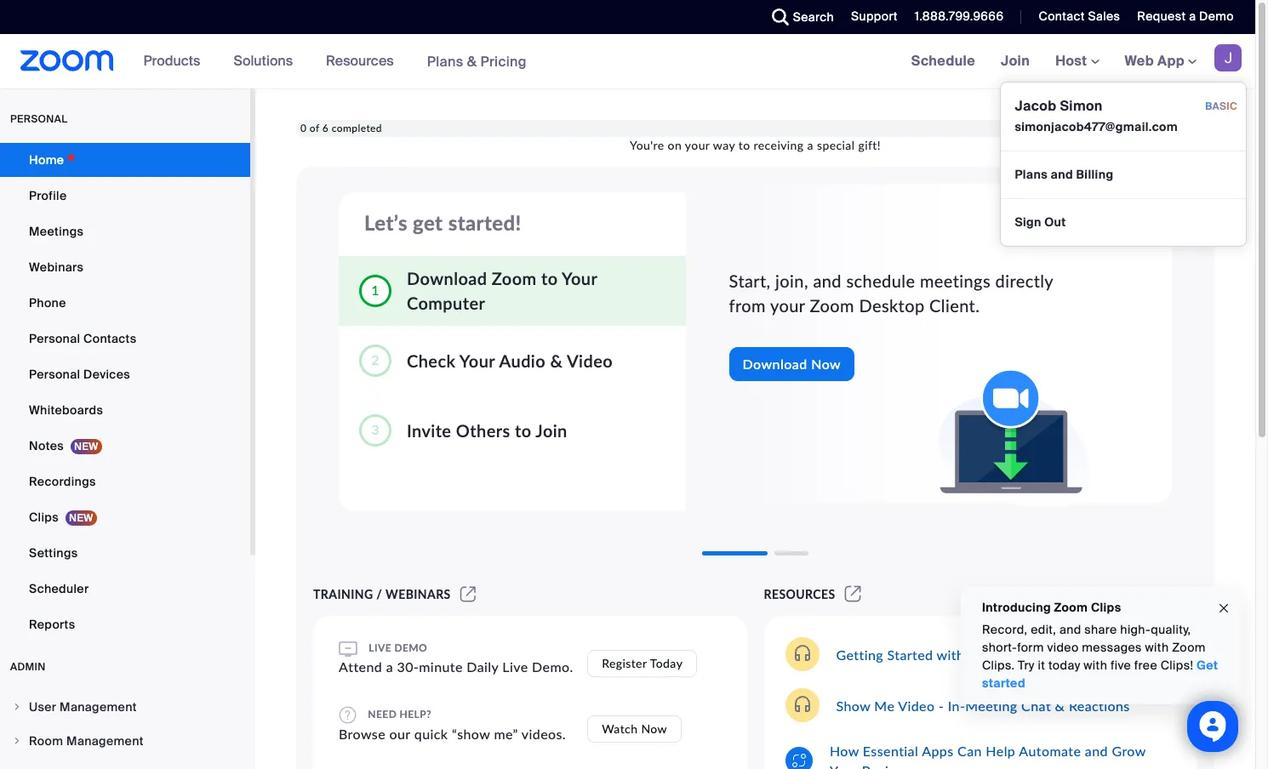 Task type: vqa. For each thing, say whether or not it's contained in the screenshot.
fourth Menu Item from the bottom of the Admin Menu MENU
no



Task type: describe. For each thing, give the bounding box(es) containing it.
resources button
[[326, 34, 401, 89]]

clips inside personal menu menu
[[29, 510, 59, 525]]

search button
[[759, 0, 838, 34]]

try
[[1018, 658, 1035, 673]]

invite others to join
[[407, 420, 568, 440]]

check
[[407, 350, 456, 371]]

settings
[[29, 546, 78, 561]]

attend a 30-minute daily live demo.
[[339, 659, 573, 675]]

you're
[[630, 138, 664, 153]]

clips!
[[1161, 658, 1194, 673]]

essential
[[863, 743, 919, 759]]

user management
[[29, 700, 137, 715]]

me"
[[494, 726, 518, 742]]

and inside how essential apps can help automate and grow your business
[[1085, 743, 1108, 759]]

help
[[986, 743, 1016, 759]]

and inside record, edit, and share high-quality, short-form video messages with zoom clips. try it today with five free clips!
[[1060, 622, 1082, 638]]

our
[[389, 726, 411, 742]]

zoom inside download zoom to your computer
[[492, 268, 537, 289]]

get started
[[982, 658, 1218, 691]]

3
[[371, 421, 380, 438]]

solutions button
[[234, 34, 301, 89]]

meetings
[[29, 224, 84, 239]]

video
[[1047, 640, 1079, 655]]

watch now button
[[587, 716, 682, 743]]

quality,
[[1151, 622, 1191, 638]]

getting started with zoom
[[836, 646, 1004, 663]]

notes link
[[0, 429, 250, 463]]

download now
[[743, 356, 841, 372]]

clips link
[[0, 501, 250, 535]]

admin menu menu
[[0, 691, 250, 769]]

get started link
[[982, 658, 1218, 691]]

minute
[[419, 659, 463, 675]]

watch now
[[602, 722, 667, 736]]

five
[[1111, 658, 1131, 673]]

to for your
[[541, 268, 558, 289]]

jacob simon menu
[[1000, 82, 1247, 247]]

show me video - in-meeting chat & reactions link
[[836, 698, 1130, 714]]

0 of 6 completed you're on your way to receiving a special gift!
[[300, 122, 881, 153]]

register
[[602, 656, 647, 670]]

a for attend a 30-minute daily live demo.
[[386, 659, 393, 675]]

receiving
[[754, 138, 804, 153]]

2 horizontal spatial &
[[1055, 698, 1065, 714]]

sign out link
[[1001, 205, 1246, 239]]

schedule link
[[899, 34, 988, 89]]

personal menu menu
[[0, 143, 250, 644]]

a inside 0 of 6 completed you're on your way to receiving a special gift!
[[807, 138, 814, 153]]

2 horizontal spatial with
[[1145, 640, 1169, 655]]

today
[[1049, 658, 1081, 673]]

register today
[[602, 656, 683, 670]]

download zoom to your computer
[[407, 268, 597, 313]]

6
[[322, 122, 329, 135]]

started
[[982, 676, 1026, 691]]

app
[[1158, 52, 1185, 70]]

whiteboards link
[[0, 393, 250, 427]]

solutions
[[234, 52, 293, 70]]

contact sales
[[1039, 9, 1120, 24]]

"show
[[452, 726, 490, 742]]

high-
[[1120, 622, 1151, 638]]

1 vertical spatial video
[[898, 698, 935, 714]]

live demo
[[366, 642, 427, 655]]

user
[[29, 700, 56, 715]]

management for user management
[[60, 700, 137, 715]]

your inside download zoom to your computer
[[562, 268, 597, 289]]

1 horizontal spatial with
[[1084, 658, 1108, 673]]

product information navigation
[[131, 34, 540, 89]]

home
[[29, 152, 64, 168]]

business
[[862, 763, 917, 769]]

1 vertical spatial your
[[460, 350, 495, 371]]

check your audio & video
[[407, 350, 613, 371]]

basic
[[1205, 100, 1238, 113]]

clips.
[[982, 658, 1015, 673]]

special
[[817, 138, 855, 153]]

gift!
[[858, 138, 881, 153]]

how essential apps can help automate and grow your business
[[830, 743, 1146, 769]]

automate
[[1019, 743, 1081, 759]]

plans for plans and billing
[[1015, 167, 1048, 182]]

join link
[[988, 34, 1043, 89]]

scheduler link
[[0, 572, 250, 606]]

webinars link
[[0, 250, 250, 284]]

1
[[371, 282, 380, 298]]

profile picture image
[[1215, 44, 1242, 72]]

grow
[[1112, 743, 1146, 759]]

plans and billing
[[1015, 167, 1114, 182]]

zoom inside record, edit, and share high-quality, short-form video messages with zoom clips. try it today with five free clips!
[[1172, 640, 1206, 655]]

others
[[456, 420, 510, 440]]

-
[[939, 698, 944, 714]]

messages
[[1082, 640, 1142, 655]]

recordings
[[29, 474, 96, 489]]

started!
[[448, 210, 522, 235]]

profile
[[29, 188, 67, 203]]

banner containing products
[[0, 34, 1256, 247]]

live
[[369, 642, 392, 655]]

your inside 0 of 6 completed you're on your way to receiving a special gift!
[[685, 138, 710, 153]]

2
[[371, 352, 380, 368]]

1 vertical spatial join
[[536, 420, 568, 440]]

simonjacob477@gmail.com
[[1015, 119, 1178, 134]]

right image for room management
[[12, 736, 22, 747]]

web app button
[[1125, 52, 1197, 70]]

plans for plans & pricing
[[427, 52, 464, 70]]

personal devices link
[[0, 358, 250, 392]]

products
[[144, 52, 200, 70]]

getting started with zoom link
[[836, 646, 1004, 663]]

zoom up edit,
[[1054, 600, 1088, 615]]

window new image for training / webinars
[[458, 587, 478, 602]]

0 horizontal spatial video
[[567, 350, 613, 371]]

personal for personal contacts
[[29, 331, 80, 346]]

sales
[[1088, 9, 1120, 24]]



Task type: locate. For each thing, give the bounding box(es) containing it.
plans and billing link
[[1001, 157, 1246, 192]]

admin
[[10, 661, 46, 674]]

right image for user management
[[12, 702, 22, 712]]

0 horizontal spatial with
[[937, 646, 965, 663]]

a left 30-
[[386, 659, 393, 675]]

join right others
[[536, 420, 568, 440]]

demo
[[1199, 9, 1234, 24]]

to inside 0 of 6 completed you're on your way to receiving a special gift!
[[739, 138, 750, 153]]

download inside button
[[743, 356, 808, 372]]

join inside meetings navigation
[[1001, 52, 1030, 70]]

close image
[[1217, 599, 1231, 618]]

request a demo link
[[1125, 0, 1256, 34], [1137, 9, 1234, 24]]

a for request a demo
[[1189, 9, 1196, 24]]

room management menu item
[[0, 725, 250, 758]]

jacob simon simonjacob477@gmail.com
[[1015, 97, 1178, 134]]

0 vertical spatial download
[[407, 268, 487, 289]]

0 horizontal spatial &
[[467, 52, 477, 70]]

reports
[[29, 617, 75, 632]]

download
[[407, 268, 487, 289], [743, 356, 808, 372]]

scheduler
[[29, 581, 89, 597]]

0 horizontal spatial clips
[[29, 510, 59, 525]]

download for download zoom to your computer
[[407, 268, 487, 289]]

1 horizontal spatial &
[[550, 350, 563, 371]]

meetings link
[[0, 215, 250, 249]]

0 horizontal spatial download
[[407, 268, 487, 289]]

share
[[1085, 622, 1117, 638]]

zoom down record,
[[969, 646, 1004, 663]]

1 horizontal spatial clips
[[1091, 600, 1121, 615]]

how essential apps can help automate and grow your business link
[[830, 743, 1146, 769]]

1 vertical spatial personal
[[29, 367, 80, 382]]

zoom inside start, join, and schedule meetings directly from your zoom desktop client.
[[810, 295, 855, 315]]

webinars
[[29, 260, 84, 275]]

notes
[[29, 438, 64, 454]]

a left demo
[[1189, 9, 1196, 24]]

with down messages on the bottom right of the page
[[1084, 658, 1108, 673]]

join,
[[776, 271, 809, 291]]

join up jacob
[[1001, 52, 1030, 70]]

30-
[[397, 659, 419, 675]]

right image inside room management menu item
[[12, 736, 22, 747]]

a left special
[[807, 138, 814, 153]]

record, edit, and share high-quality, short-form video messages with zoom clips. try it today with five free clips!
[[982, 622, 1206, 673]]

zoom logo image
[[20, 50, 114, 72]]

right image inside user management menu item
[[12, 702, 22, 712]]

download down from
[[743, 356, 808, 372]]

window new image right webinars
[[458, 587, 478, 602]]

management inside menu item
[[60, 700, 137, 715]]

1 window new image from the left
[[458, 587, 478, 602]]

banner
[[0, 34, 1256, 247]]

form
[[1017, 640, 1044, 655]]

your down join,
[[770, 295, 805, 315]]

videos.
[[522, 726, 566, 742]]

/
[[377, 587, 382, 602]]

need help?
[[365, 708, 432, 721]]

now for download now
[[811, 356, 841, 372]]

& inside the "product information" navigation
[[467, 52, 477, 70]]

and
[[1051, 167, 1073, 182], [813, 271, 842, 291], [1060, 622, 1082, 638], [1085, 743, 1108, 759]]

window new image right resources at the bottom of page
[[842, 587, 864, 602]]

billing
[[1076, 167, 1114, 182]]

personal down 'phone'
[[29, 331, 80, 346]]

download for download now
[[743, 356, 808, 372]]

meetings navigation
[[899, 34, 1256, 247]]

2 vertical spatial your
[[830, 763, 858, 769]]

let's get started!
[[364, 210, 522, 235]]

0 vertical spatial personal
[[29, 331, 80, 346]]

1 right image from the top
[[12, 702, 22, 712]]

to for join
[[515, 420, 532, 440]]

1 horizontal spatial window new image
[[842, 587, 864, 602]]

and left "billing"
[[1051, 167, 1073, 182]]

1 vertical spatial &
[[550, 350, 563, 371]]

resources
[[326, 52, 394, 70]]

with
[[1145, 640, 1169, 655], [937, 646, 965, 663], [1084, 658, 1108, 673]]

host
[[1056, 52, 1091, 70]]

and inside jacob simon menu
[[1051, 167, 1073, 182]]

plans
[[427, 52, 464, 70], [1015, 167, 1048, 182]]

quick
[[414, 726, 448, 742]]

free
[[1134, 658, 1158, 673]]

1 horizontal spatial now
[[811, 356, 841, 372]]

0 vertical spatial join
[[1001, 52, 1030, 70]]

support link
[[838, 0, 902, 34], [851, 9, 898, 24]]

and right join,
[[813, 271, 842, 291]]

show me video - in-meeting chat & reactions
[[836, 698, 1130, 714]]

1 vertical spatial to
[[541, 268, 558, 289]]

web app
[[1125, 52, 1185, 70]]

your right on
[[685, 138, 710, 153]]

0 vertical spatial right image
[[12, 702, 22, 712]]

resources
[[764, 587, 836, 602]]

2 personal from the top
[[29, 367, 80, 382]]

management for room management
[[66, 734, 144, 749]]

1 vertical spatial plans
[[1015, 167, 1048, 182]]

request
[[1137, 9, 1186, 24]]

1 horizontal spatial download
[[743, 356, 808, 372]]

0 vertical spatial your
[[562, 268, 597, 289]]

right image left user
[[12, 702, 22, 712]]

1 vertical spatial your
[[770, 295, 805, 315]]

let's
[[364, 210, 408, 235]]

plans left pricing
[[427, 52, 464, 70]]

client.
[[930, 295, 980, 315]]

0 horizontal spatial plans
[[427, 52, 464, 70]]

1 horizontal spatial to
[[541, 268, 558, 289]]

with up free
[[1145, 640, 1169, 655]]

me
[[874, 698, 895, 714]]

&
[[467, 52, 477, 70], [550, 350, 563, 371], [1055, 698, 1065, 714]]

1 vertical spatial download
[[743, 356, 808, 372]]

0 horizontal spatial a
[[386, 659, 393, 675]]

from
[[729, 295, 766, 315]]

1 horizontal spatial video
[[898, 698, 935, 714]]

webinars
[[386, 587, 451, 602]]

& right chat at the right of page
[[1055, 698, 1065, 714]]

can
[[958, 743, 982, 759]]

0 vertical spatial management
[[60, 700, 137, 715]]

zoom down 'started!'
[[492, 268, 537, 289]]

and left the grow
[[1085, 743, 1108, 759]]

right image left the room
[[12, 736, 22, 747]]

simon
[[1060, 97, 1103, 115]]

download up the computer
[[407, 268, 487, 289]]

video right 'audio'
[[567, 350, 613, 371]]

management inside menu item
[[66, 734, 144, 749]]

now inside watch now button
[[641, 722, 667, 736]]

0 horizontal spatial to
[[515, 420, 532, 440]]

video left -
[[898, 698, 935, 714]]

sign
[[1015, 215, 1042, 230]]

0 vertical spatial plans
[[427, 52, 464, 70]]

plans inside the "product information" navigation
[[427, 52, 464, 70]]

personal contacts link
[[0, 322, 250, 356]]

1 vertical spatial a
[[807, 138, 814, 153]]

0 vertical spatial now
[[811, 356, 841, 372]]

0
[[300, 122, 307, 135]]

home link
[[0, 143, 250, 177]]

your inside start, join, and schedule meetings directly from your zoom desktop client.
[[770, 295, 805, 315]]

user management menu item
[[0, 691, 250, 724]]

plans inside jacob simon menu
[[1015, 167, 1048, 182]]

2 vertical spatial a
[[386, 659, 393, 675]]

live
[[502, 659, 528, 675]]

apps
[[922, 743, 954, 759]]

0 vertical spatial to
[[739, 138, 750, 153]]

0 vertical spatial your
[[685, 138, 710, 153]]

1 horizontal spatial a
[[807, 138, 814, 153]]

download now button
[[729, 347, 855, 381]]

1 vertical spatial clips
[[1091, 600, 1121, 615]]

now for watch now
[[641, 722, 667, 736]]

& left pricing
[[467, 52, 477, 70]]

sign out
[[1015, 215, 1066, 230]]

now inside download now button
[[811, 356, 841, 372]]

2 horizontal spatial to
[[739, 138, 750, 153]]

get
[[413, 210, 443, 235]]

personal up whiteboards
[[29, 367, 80, 382]]

2 vertical spatial to
[[515, 420, 532, 440]]

introducing
[[982, 600, 1051, 615]]

way
[[713, 138, 735, 153]]

audio
[[499, 350, 546, 371]]

and inside start, join, and schedule meetings directly from your zoom desktop client.
[[813, 271, 842, 291]]

meetings
[[920, 271, 991, 291]]

1 horizontal spatial your
[[562, 268, 597, 289]]

0 horizontal spatial now
[[641, 722, 667, 736]]

zoom down schedule
[[810, 295, 855, 315]]

your inside how essential apps can help automate and grow your business
[[830, 763, 858, 769]]

plans up sign
[[1015, 167, 1048, 182]]

settings link
[[0, 536, 250, 570]]

clips up share
[[1091, 600, 1121, 615]]

phone
[[29, 295, 66, 311]]

support
[[851, 9, 898, 24]]

2 horizontal spatial a
[[1189, 9, 1196, 24]]

2 right image from the top
[[12, 736, 22, 747]]

2 horizontal spatial your
[[830, 763, 858, 769]]

1 vertical spatial management
[[66, 734, 144, 749]]

getting
[[836, 646, 884, 663]]

to inside download zoom to your computer
[[541, 268, 558, 289]]

1 personal from the top
[[29, 331, 80, 346]]

download inside download zoom to your computer
[[407, 268, 487, 289]]

0 horizontal spatial your
[[460, 350, 495, 371]]

window new image
[[458, 587, 478, 602], [842, 587, 864, 602]]

0 vertical spatial video
[[567, 350, 613, 371]]

chat
[[1021, 698, 1051, 714]]

need
[[368, 708, 397, 721]]

0 vertical spatial a
[[1189, 9, 1196, 24]]

of
[[310, 122, 320, 135]]

demo
[[394, 642, 427, 655]]

1 horizontal spatial your
[[770, 295, 805, 315]]

right image
[[12, 702, 22, 712], [12, 736, 22, 747]]

web
[[1125, 52, 1154, 70]]

management down user management menu item
[[66, 734, 144, 749]]

contact
[[1039, 9, 1085, 24]]

0 vertical spatial &
[[467, 52, 477, 70]]

schedule
[[847, 271, 915, 291]]

management up room management
[[60, 700, 137, 715]]

management
[[60, 700, 137, 715], [66, 734, 144, 749]]

and up video
[[1060, 622, 1082, 638]]

request a demo
[[1137, 9, 1234, 24]]

recordings link
[[0, 465, 250, 499]]

& right 'audio'
[[550, 350, 563, 371]]

0 horizontal spatial join
[[536, 420, 568, 440]]

record,
[[982, 622, 1028, 638]]

with right started
[[937, 646, 965, 663]]

2 vertical spatial &
[[1055, 698, 1065, 714]]

0 horizontal spatial window new image
[[458, 587, 478, 602]]

2 window new image from the left
[[842, 587, 864, 602]]

1 vertical spatial right image
[[12, 736, 22, 747]]

1 horizontal spatial plans
[[1015, 167, 1048, 182]]

products button
[[144, 34, 208, 89]]

1 horizontal spatial join
[[1001, 52, 1030, 70]]

clips up settings on the bottom left
[[29, 510, 59, 525]]

0 horizontal spatial your
[[685, 138, 710, 153]]

0 vertical spatial clips
[[29, 510, 59, 525]]

1 vertical spatial now
[[641, 722, 667, 736]]

window new image for resources
[[842, 587, 864, 602]]

computer
[[407, 293, 485, 313]]

personal for personal devices
[[29, 367, 80, 382]]

zoom up clips!
[[1172, 640, 1206, 655]]

edit,
[[1031, 622, 1057, 638]]



